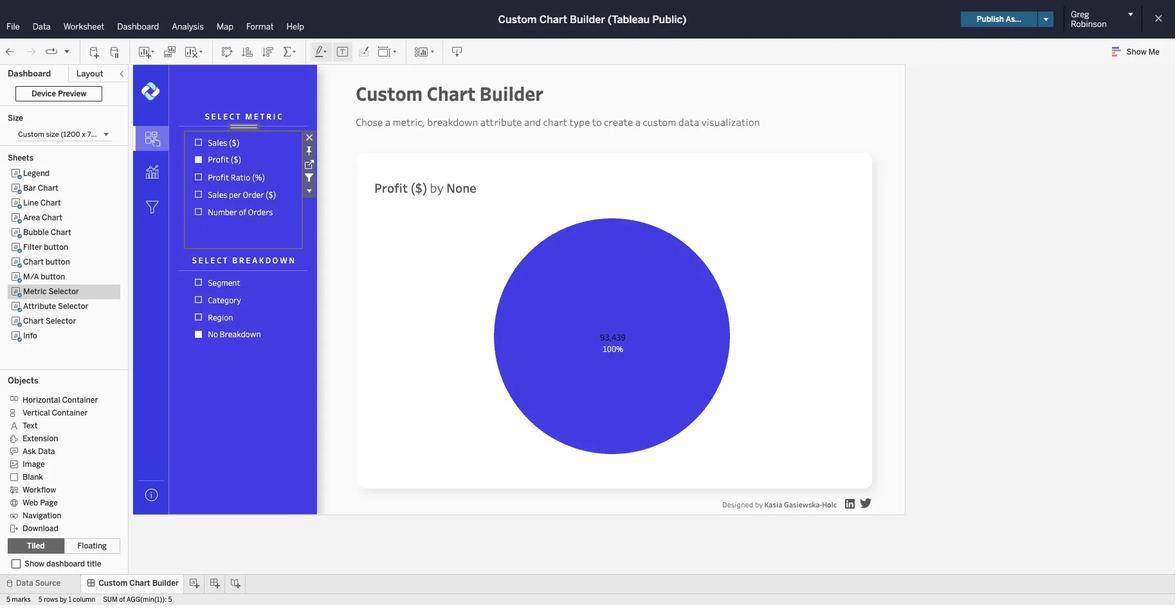 Task type: locate. For each thing, give the bounding box(es) containing it.
blank option
[[8, 471, 111, 484]]

by
[[430, 179, 444, 196], [755, 500, 763, 510], [60, 597, 67, 605]]

container
[[62, 396, 98, 405], [52, 409, 88, 418]]

vertical container option
[[8, 407, 111, 419]]

2 horizontal spatial c
[[277, 111, 282, 122]]

duplicate image
[[163, 45, 176, 58]]

1 vertical spatial data
[[38, 448, 55, 457]]

show down tiled
[[24, 560, 44, 569]]

2 horizontal spatial by
[[755, 500, 763, 510]]

filter button
[[23, 243, 68, 252]]

l for s e l e c t   m e t r i c
[[218, 111, 221, 122]]

2 horizontal spatial builder
[[570, 13, 605, 25]]

0 horizontal spatial 5
[[6, 597, 10, 605]]

1 horizontal spatial c
[[229, 111, 234, 122]]

c left m
[[229, 111, 234, 122]]

0 horizontal spatial dashboard
[[8, 69, 51, 78]]

web
[[23, 499, 38, 508]]

0 vertical spatial s
[[205, 111, 210, 122]]

r
[[266, 111, 271, 122], [239, 255, 244, 265]]

a right the create
[[635, 116, 641, 129]]

1 vertical spatial builder
[[480, 80, 543, 106]]

workflow
[[23, 486, 56, 495]]

by left 1
[[60, 597, 67, 605]]

new data source image
[[88, 45, 101, 58]]

1 vertical spatial selector
[[58, 302, 88, 311]]

2 horizontal spatial 5
[[168, 597, 172, 605]]

by right ($)
[[430, 179, 444, 196]]

download
[[23, 525, 58, 534]]

c
[[229, 111, 234, 122], [277, 111, 282, 122], [217, 255, 221, 265]]

size
[[46, 131, 59, 139]]

5 left marks
[[6, 597, 10, 605]]

1 horizontal spatial s
[[205, 111, 210, 122]]

format workbook image
[[357, 45, 370, 58]]

show for show dashboard title
[[24, 560, 44, 569]]

replay animation image
[[45, 45, 58, 58], [63, 47, 71, 55]]

data
[[33, 22, 51, 32], [38, 448, 55, 457], [16, 580, 33, 589]]

more options image
[[302, 185, 316, 198]]

greg
[[1071, 10, 1089, 19]]

0 vertical spatial l
[[218, 111, 221, 122]]

0 horizontal spatial l
[[205, 255, 209, 265]]

0 vertical spatial container
[[62, 396, 98, 405]]

container inside vertical container option
[[52, 409, 88, 418]]

1 horizontal spatial show
[[1127, 48, 1147, 57]]

0 horizontal spatial c
[[217, 255, 221, 265]]

chart
[[543, 116, 567, 129]]

show left the me
[[1127, 48, 1147, 57]]

download option
[[8, 522, 111, 535]]

builder up attribute
[[480, 80, 543, 106]]

line chart
[[23, 199, 61, 208]]

selector
[[49, 288, 79, 297], [58, 302, 88, 311], [46, 317, 76, 326]]

button down filter button
[[46, 258, 70, 267]]

totals image
[[282, 45, 298, 58]]

metric,
[[393, 116, 425, 129]]

holc
[[822, 500, 837, 510]]

s left b
[[192, 255, 197, 265]]

2 5 from the left
[[38, 597, 42, 605]]

collapse image
[[118, 70, 125, 78]]

container for vertical container
[[52, 409, 88, 418]]

r right b
[[239, 255, 244, 265]]

selector for attribute selector
[[58, 302, 88, 311]]

a
[[252, 255, 257, 265]]

selector down metric selector
[[58, 302, 88, 311]]

k
[[259, 255, 264, 265]]

by for 5 rows by 1 column
[[60, 597, 67, 605]]

1 vertical spatial r
[[239, 255, 244, 265]]

device preview
[[32, 89, 86, 98]]

2 vertical spatial selector
[[46, 317, 76, 326]]

button
[[44, 243, 68, 252], [46, 258, 70, 267], [41, 273, 65, 282]]

marks. press enter to open the view data window.. use arrow keys to navigate data visualization elements. image
[[133, 121, 169, 156], [187, 134, 300, 221], [133, 155, 169, 190], [133, 189, 169, 224], [372, 205, 852, 217], [372, 219, 852, 455], [187, 274, 300, 343], [143, 488, 160, 504]]

dashboard
[[46, 560, 85, 569]]

by for profit ($) by none
[[430, 179, 444, 196]]

custom chart builder up sum of agg(min(1)): 5
[[99, 580, 179, 589]]

image option
[[8, 458, 111, 471]]

5 right "agg(min(1)):"
[[168, 597, 172, 605]]

1 horizontal spatial by
[[430, 179, 444, 196]]

m
[[245, 111, 252, 122]]

show
[[1127, 48, 1147, 57], [24, 560, 44, 569]]

0 horizontal spatial a
[[385, 116, 391, 129]]

c right i
[[277, 111, 282, 122]]

0 vertical spatial dashboard
[[117, 22, 159, 32]]

image image
[[161, 57, 334, 532], [141, 82, 160, 101], [349, 145, 889, 506], [860, 499, 872, 509], [845, 500, 855, 509]]

l left b
[[205, 255, 209, 265]]

list box containing legend
[[8, 167, 120, 366]]

selector up attribute selector
[[49, 288, 79, 297]]

as...
[[1006, 15, 1021, 24]]

t for r
[[223, 255, 227, 265]]

t
[[236, 111, 240, 122], [260, 111, 265, 122], [223, 255, 227, 265]]

by left kasia
[[755, 500, 763, 510]]

floating
[[77, 542, 107, 551]]

0 vertical spatial custom chart builder
[[356, 80, 543, 106]]

1 vertical spatial by
[[755, 500, 763, 510]]

custom chart builder inside application
[[356, 80, 543, 106]]

horizontal container option
[[8, 394, 111, 407]]

objects
[[8, 376, 38, 386]]

custom
[[498, 13, 537, 25], [356, 80, 423, 106], [18, 131, 44, 139], [99, 580, 128, 589]]

t left i
[[260, 111, 265, 122]]

pause auto updates image
[[109, 45, 122, 58]]

5
[[6, 597, 10, 605], [38, 597, 42, 605], [168, 597, 172, 605]]

container down the horizontal container
[[52, 409, 88, 418]]

0 horizontal spatial replay animation image
[[45, 45, 58, 58]]

s for s e l e c t   b r e a k d o w n
[[192, 255, 197, 265]]

objects list box
[[8, 390, 120, 535]]

public)
[[652, 13, 687, 25]]

1 horizontal spatial t
[[236, 111, 240, 122]]

show me button
[[1106, 42, 1171, 62]]

1 horizontal spatial l
[[218, 111, 221, 122]]

of
[[119, 597, 125, 605]]

1 vertical spatial s
[[192, 255, 197, 265]]

bubble
[[23, 228, 49, 237]]

1 horizontal spatial r
[[266, 111, 271, 122]]

0 horizontal spatial builder
[[152, 580, 179, 589]]

help
[[287, 22, 304, 32]]

ask data
[[23, 448, 55, 457]]

hide mark labels image
[[336, 45, 349, 58]]

0 vertical spatial by
[[430, 179, 444, 196]]

chart
[[539, 13, 567, 25], [427, 80, 476, 106], [38, 184, 58, 193], [40, 199, 61, 208], [42, 214, 62, 223], [51, 228, 71, 237], [23, 258, 44, 267], [23, 317, 44, 326], [129, 580, 150, 589]]

0 horizontal spatial s
[[192, 255, 197, 265]]

container inside horizontal container option
[[62, 396, 98, 405]]

a right 'chose'
[[385, 116, 391, 129]]

1 vertical spatial container
[[52, 409, 88, 418]]

0 vertical spatial builder
[[570, 13, 605, 25]]

1 vertical spatial l
[[205, 255, 209, 265]]

r left i
[[266, 111, 271, 122]]

l left m
[[218, 111, 221, 122]]

2 vertical spatial data
[[16, 580, 33, 589]]

profit
[[374, 179, 408, 196]]

dashboard up new worksheet image
[[117, 22, 159, 32]]

l for s e l e c t   b r e a k d o w n
[[205, 255, 209, 265]]

t left b
[[223, 255, 227, 265]]

device preview button
[[15, 86, 102, 102]]

column
[[73, 597, 95, 605]]

0 horizontal spatial r
[[239, 255, 244, 265]]

data down extension
[[38, 448, 55, 457]]

custom chart builder
[[356, 80, 543, 106], [99, 580, 179, 589]]

0 vertical spatial button
[[44, 243, 68, 252]]

1 5 from the left
[[6, 597, 10, 605]]

button up metric selector
[[41, 273, 65, 282]]

source
[[35, 580, 61, 589]]

sum
[[103, 597, 118, 605]]

c for s e l e c t   m e t r i c
[[229, 111, 234, 122]]

data up marks
[[16, 580, 33, 589]]

layout
[[76, 69, 103, 78]]

0 horizontal spatial show
[[24, 560, 44, 569]]

publish as...
[[977, 15, 1021, 24]]

1 horizontal spatial custom chart builder
[[356, 80, 543, 106]]

5 left rows
[[38, 597, 42, 605]]

agg(min(1)):
[[127, 597, 167, 605]]

size
[[8, 114, 23, 123]]

1 vertical spatial show
[[24, 560, 44, 569]]

2 vertical spatial by
[[60, 597, 67, 605]]

2 vertical spatial builder
[[152, 580, 179, 589]]

(1200
[[61, 131, 80, 139]]

ask data option
[[8, 445, 111, 458]]

s left m
[[205, 111, 210, 122]]

replay animation image left new data source image
[[63, 47, 71, 55]]

button for m/a button
[[41, 273, 65, 282]]

0 vertical spatial data
[[33, 22, 51, 32]]

custom chart builder up breakdown
[[356, 80, 543, 106]]

e
[[211, 111, 216, 122], [223, 111, 228, 122], [254, 111, 259, 122], [198, 255, 203, 265], [210, 255, 215, 265], [246, 255, 251, 265]]

button down 'bubble chart'
[[44, 243, 68, 252]]

data up redo icon
[[33, 22, 51, 32]]

fix height image
[[302, 144, 316, 158]]

t left m
[[236, 111, 240, 122]]

web page option
[[8, 497, 111, 509]]

m/a
[[23, 273, 39, 282]]

show inside button
[[1127, 48, 1147, 57]]

1 horizontal spatial replay animation image
[[63, 47, 71, 55]]

c left b
[[217, 255, 221, 265]]

publish as... button
[[961, 12, 1038, 27]]

0 horizontal spatial t
[[223, 255, 227, 265]]

selector for chart selector
[[46, 317, 76, 326]]

remove from dashboard image
[[302, 131, 316, 144]]

2 vertical spatial button
[[41, 273, 65, 282]]

1 horizontal spatial 5
[[38, 597, 42, 605]]

0 vertical spatial show
[[1127, 48, 1147, 57]]

list box
[[8, 167, 120, 366]]

builder left (tableau
[[570, 13, 605, 25]]

5 rows by 1 column
[[38, 597, 95, 605]]

0 vertical spatial selector
[[49, 288, 79, 297]]

page
[[40, 499, 58, 508]]

button for chart button
[[46, 258, 70, 267]]

0 horizontal spatial by
[[60, 597, 67, 605]]

w
[[280, 255, 287, 265]]

builder up "agg(min(1)):"
[[152, 580, 179, 589]]

1 horizontal spatial a
[[635, 116, 641, 129]]

container up vertical container option
[[62, 396, 98, 405]]

designed by kasia gasiewska-holc
[[722, 500, 837, 510]]

worksheet
[[63, 22, 104, 32]]

1 vertical spatial custom chart builder
[[99, 580, 179, 589]]

highlight image
[[314, 45, 329, 58]]

1 a from the left
[[385, 116, 391, 129]]

m/a button
[[23, 273, 65, 282]]

0 horizontal spatial custom chart builder
[[99, 580, 179, 589]]

1 vertical spatial button
[[46, 258, 70, 267]]

show for show me
[[1127, 48, 1147, 57]]

selector down attribute selector
[[46, 317, 76, 326]]

dashboard
[[117, 22, 159, 32], [8, 69, 51, 78]]

button for filter button
[[44, 243, 68, 252]]

and
[[524, 116, 541, 129]]

s
[[205, 111, 210, 122], [192, 255, 197, 265]]

replay animation image right redo icon
[[45, 45, 58, 58]]

a
[[385, 116, 391, 129], [635, 116, 641, 129]]

c for s e l e c t   b r e a k d o w n
[[217, 255, 221, 265]]

analysis
[[172, 22, 204, 32]]

1 horizontal spatial dashboard
[[117, 22, 159, 32]]

0 vertical spatial r
[[266, 111, 271, 122]]

1 horizontal spatial builder
[[480, 80, 543, 106]]

dashboard down redo icon
[[8, 69, 51, 78]]

preview
[[58, 89, 86, 98]]



Task type: describe. For each thing, give the bounding box(es) containing it.
breakdown
[[427, 116, 478, 129]]

data for data
[[33, 22, 51, 32]]

custom chart builder application
[[129, 57, 1174, 574]]

($)
[[411, 179, 427, 196]]

navigation option
[[8, 509, 111, 522]]

chart button
[[23, 258, 70, 267]]

data inside option
[[38, 448, 55, 457]]

(tableau
[[608, 13, 650, 25]]

horizontal container
[[23, 396, 98, 405]]

info
[[23, 332, 37, 341]]

workflow option
[[8, 484, 111, 497]]

show dashboard title
[[24, 560, 101, 569]]

redo image
[[24, 45, 37, 58]]

x
[[82, 131, 86, 139]]

none
[[446, 179, 477, 196]]

data for data source
[[16, 580, 33, 589]]

chart inside application
[[427, 80, 476, 106]]

700)
[[87, 131, 103, 139]]

sheets
[[8, 154, 33, 163]]

custom inside application
[[356, 80, 423, 106]]

ask
[[23, 448, 36, 457]]

new worksheet image
[[138, 45, 156, 58]]

2 horizontal spatial t
[[260, 111, 265, 122]]

text
[[23, 422, 38, 431]]

visualization
[[701, 116, 760, 129]]

2 a from the left
[[635, 116, 641, 129]]

attribute selector
[[23, 302, 88, 311]]

vertical
[[23, 409, 50, 418]]

create
[[604, 116, 633, 129]]

s for s e l e c t   m e t r i c
[[205, 111, 210, 122]]

sorted descending by min(1) within field list image
[[262, 45, 275, 58]]

swap rows and columns image
[[221, 45, 233, 58]]

line
[[23, 199, 39, 208]]

title
[[87, 560, 101, 569]]

kasia
[[765, 500, 783, 510]]

marks
[[12, 597, 31, 605]]

tiled
[[27, 542, 45, 551]]

go to sheet image
[[302, 158, 316, 171]]

container for horizontal container
[[62, 396, 98, 405]]

undo image
[[4, 45, 17, 58]]

custom chart builder (tableau public)
[[498, 13, 687, 25]]

bubble chart
[[23, 228, 71, 237]]

s e l e c t   m e t r i c
[[205, 111, 282, 122]]

sum of agg(min(1)): 5
[[103, 597, 172, 605]]

image
[[23, 460, 45, 469]]

chose a metric, breakdown attribute and chart type to create a custom data visualization
[[356, 116, 762, 129]]

download image
[[451, 45, 464, 58]]

attribute
[[480, 116, 522, 129]]

s e l e c t   b r e a k d o w n
[[192, 255, 295, 265]]

1 vertical spatial dashboard
[[8, 69, 51, 78]]

data source
[[16, 580, 61, 589]]

horizontal
[[23, 396, 60, 405]]

bar chart
[[23, 184, 58, 193]]

5 for 5 rows by 1 column
[[38, 597, 42, 605]]

legend
[[23, 169, 50, 178]]

web page
[[23, 499, 58, 508]]

data
[[678, 116, 699, 129]]

greg robinson
[[1071, 10, 1107, 29]]

bar
[[23, 184, 36, 193]]

b
[[232, 255, 237, 265]]

togglestate option group
[[8, 539, 120, 554]]

profit ($) by none
[[374, 179, 477, 196]]

publish
[[977, 15, 1004, 24]]

me
[[1149, 48, 1160, 57]]

robinson
[[1071, 19, 1107, 29]]

designed
[[722, 500, 753, 510]]

1
[[68, 597, 71, 605]]

extension option
[[8, 432, 111, 445]]

fit image
[[378, 45, 398, 58]]

rows
[[44, 597, 58, 605]]

custom size (1200 x 700)
[[18, 131, 103, 139]]

t for e
[[236, 111, 240, 122]]

n
[[289, 255, 295, 265]]

selector for metric selector
[[49, 288, 79, 297]]

chart selector
[[23, 317, 76, 326]]

area
[[23, 214, 40, 223]]

sorted ascending by min(1) within field list image
[[241, 45, 254, 58]]

navigation
[[23, 512, 61, 521]]

show/hide cards image
[[414, 45, 435, 58]]

3 5 from the left
[[168, 597, 172, 605]]

d
[[265, 255, 271, 265]]

gasiewska-
[[784, 500, 822, 510]]

extension
[[23, 435, 58, 444]]

filter
[[23, 243, 42, 252]]

5 marks
[[6, 597, 31, 605]]

use as filter image
[[302, 171, 316, 185]]

chose
[[356, 116, 383, 129]]

builder inside application
[[480, 80, 543, 106]]

attribute
[[23, 302, 56, 311]]

clear sheet image
[[184, 45, 205, 58]]

5 for 5 marks
[[6, 597, 10, 605]]

area chart
[[23, 214, 62, 223]]

to
[[592, 116, 602, 129]]

custom
[[643, 116, 676, 129]]

metric selector
[[23, 288, 79, 297]]

text option
[[8, 419, 111, 432]]

vertical container
[[23, 409, 88, 418]]



Task type: vqa. For each thing, say whether or not it's contained in the screenshot.
Go to search image
no



